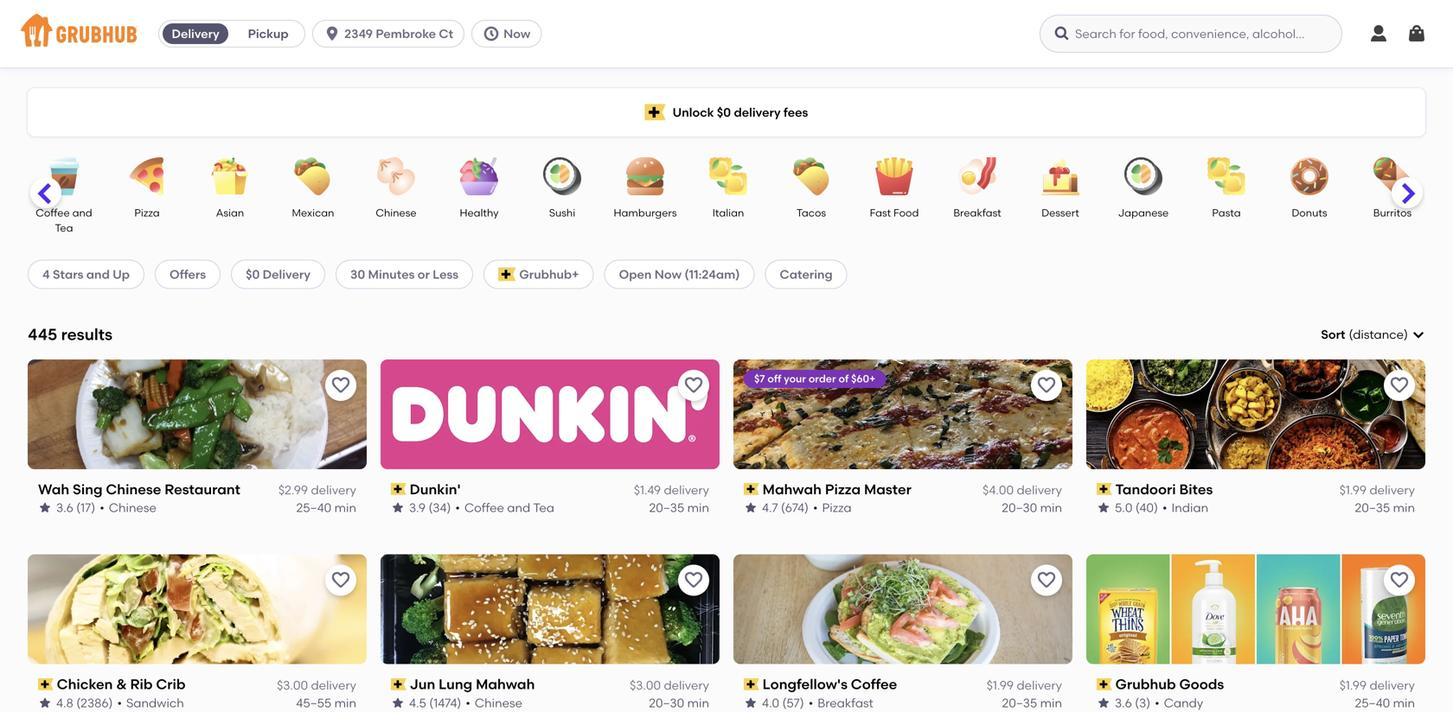 Task type: vqa. For each thing, say whether or not it's contained in the screenshot.
"N"
no



Task type: describe. For each thing, give the bounding box(es) containing it.
delivery button
[[159, 20, 232, 48]]

tandoori bites
[[1116, 481, 1213, 498]]

goods
[[1179, 677, 1224, 693]]

(3)
[[1135, 696, 1151, 711]]

dessert
[[1042, 207, 1079, 219]]

jun lung mahwah
[[410, 677, 535, 693]]

4.7 (674)
[[762, 501, 809, 515]]

food
[[894, 207, 919, 219]]

delivery for jun
[[664, 679, 709, 693]]

• for longfellow's coffee
[[809, 696, 813, 711]]

open
[[619, 267, 652, 282]]

1 horizontal spatial delivery
[[263, 267, 311, 282]]

(674)
[[781, 501, 809, 515]]

• for chicken & rib crib
[[117, 696, 122, 711]]

• pizza
[[813, 501, 852, 515]]

save this restaurant button for jun lung mahwah
[[678, 565, 709, 597]]

asian image
[[200, 157, 260, 195]]

or
[[418, 267, 430, 282]]

5.0 (40)
[[1115, 501, 1158, 515]]

candy
[[1164, 696, 1203, 711]]

chinese right sing at the left
[[106, 481, 161, 498]]

1 vertical spatial breakfast
[[818, 696, 874, 711]]

breakfast image
[[947, 157, 1008, 195]]

(
[[1349, 327, 1353, 342]]

and for 4
[[86, 267, 110, 282]]

• candy
[[1155, 696, 1203, 711]]

min for jun lung mahwah
[[687, 696, 709, 711]]

lung
[[439, 677, 472, 693]]

$3.00 delivery for chicken & rib crib
[[277, 679, 356, 693]]

0 horizontal spatial mahwah
[[476, 677, 535, 693]]

delivery inside button
[[172, 26, 219, 41]]

mahwah pizza master logo image
[[734, 360, 1073, 470]]

0 vertical spatial $0
[[717, 105, 731, 120]]

crib
[[156, 677, 186, 693]]

(40)
[[1136, 501, 1158, 515]]

grubhub goods
[[1116, 677, 1224, 693]]

tacos
[[797, 207, 826, 219]]

4.8
[[56, 696, 73, 711]]

30
[[350, 267, 365, 282]]

min for chicken & rib crib
[[334, 696, 356, 711]]

$4.00
[[983, 483, 1014, 498]]

sing
[[73, 481, 103, 498]]

delivery for chicken
[[311, 679, 356, 693]]

fast food image
[[864, 157, 925, 195]]

subscription pass image for tandoori bites
[[1097, 484, 1112, 496]]

1 vertical spatial $0
[[246, 267, 260, 282]]

stars
[[53, 267, 83, 282]]

jun
[[410, 677, 435, 693]]

$1.99 for grubhub goods
[[1340, 679, 1367, 693]]

save this restaurant image for dunkin'
[[683, 375, 704, 396]]

• for tandoori bites
[[1163, 501, 1167, 515]]

20–30 for mahwah pizza master
[[1002, 501, 1037, 515]]

25–40 for $2.99
[[296, 501, 332, 515]]

$0 delivery
[[246, 267, 311, 282]]

hamburgers
[[614, 207, 677, 219]]

20–35 min for tandoori bites
[[1355, 501, 1415, 515]]

donuts
[[1292, 207, 1327, 219]]

45–55 min
[[296, 696, 356, 711]]

and for •
[[507, 501, 530, 515]]

1 horizontal spatial now
[[655, 267, 682, 282]]

• indian
[[1163, 501, 1209, 515]]

$7 off your order of $60+
[[754, 373, 876, 385]]

(11:24am)
[[685, 267, 740, 282]]

25–40 for $1.99
[[1355, 696, 1390, 711]]

pickup button
[[232, 20, 305, 48]]

0 vertical spatial pizza
[[134, 207, 160, 219]]

• for grubhub goods
[[1155, 696, 1160, 711]]

subscription pass image for grubhub goods
[[1097, 679, 1112, 691]]

chinese down "chinese" "image"
[[376, 207, 417, 219]]

healthy
[[460, 207, 499, 219]]

4.5 (1474)
[[409, 696, 461, 711]]

$60+
[[851, 373, 876, 385]]

delivery for tandoori
[[1370, 483, 1415, 498]]

20–35 for tandoori bites
[[1355, 501, 1390, 515]]

2 horizontal spatial svg image
[[1368, 23, 1389, 44]]

coffee and tea image
[[34, 157, 94, 195]]

• for dunkin'
[[455, 501, 460, 515]]

sort ( distance )
[[1321, 327, 1408, 342]]

chinese down wah sing chinese restaurant
[[109, 501, 156, 515]]

off
[[768, 373, 781, 385]]

sushi
[[549, 207, 575, 219]]

&
[[116, 677, 127, 693]]

• breakfast
[[809, 696, 874, 711]]

• chinese for 4.5 (1474)
[[466, 696, 522, 711]]

your
[[784, 373, 806, 385]]

445
[[28, 325, 57, 344]]

$4.00 delivery
[[983, 483, 1062, 498]]

chicken & rib crib logo image
[[28, 555, 367, 665]]

burritos
[[1373, 207, 1412, 219]]

3.9
[[409, 501, 426, 515]]

$2.99
[[278, 483, 308, 498]]

• for mahwah pizza master
[[813, 501, 818, 515]]

save this restaurant button for chicken & rib crib
[[325, 565, 356, 597]]

unlock
[[673, 105, 714, 120]]

3.9 (34)
[[409, 501, 451, 515]]

$3.00 for chicken & rib crib
[[277, 679, 308, 693]]

$3.00 delivery for jun lung mahwah
[[630, 679, 709, 693]]

save this restaurant image for $3.00 delivery
[[683, 571, 704, 591]]

rib
[[130, 677, 153, 693]]

order
[[809, 373, 836, 385]]

svg image inside the 2349 pembroke ct button
[[324, 25, 341, 42]]

3.6 for 3.6 (3)
[[1115, 696, 1132, 711]]

$2.99 delivery
[[278, 483, 356, 498]]

sandwich
[[126, 696, 184, 711]]

delivery for grubhub
[[1370, 679, 1415, 693]]

4 stars and up
[[42, 267, 130, 282]]

results
[[61, 325, 112, 344]]

delivery for mahwah
[[1017, 483, 1062, 498]]

subscription pass image for longfellow's coffee
[[744, 679, 759, 691]]

20–30 min for mahwah pizza master
[[1002, 501, 1062, 515]]

min for mahwah pizza master
[[1040, 501, 1062, 515]]

save this restaurant image for $1.99 delivery
[[1389, 375, 1410, 396]]

asian
[[216, 207, 244, 219]]

burritos image
[[1362, 157, 1423, 195]]

• for jun lung mahwah
[[466, 696, 470, 711]]

0 vertical spatial breakfast
[[954, 207, 1001, 219]]

20–35 min for longfellow's coffee
[[1002, 696, 1062, 711]]

offers
[[170, 267, 206, 282]]

3.6 (17)
[[56, 501, 95, 515]]

wah
[[38, 481, 69, 498]]

none field containing sort
[[1321, 326, 1426, 344]]

fees
[[784, 105, 808, 120]]

star icon image for longfellow's coffee
[[744, 697, 758, 711]]

445 results
[[28, 325, 112, 344]]



Task type: locate. For each thing, give the bounding box(es) containing it.
mahwah
[[763, 481, 822, 498], [476, 677, 535, 693]]

2 vertical spatial and
[[507, 501, 530, 515]]

save this restaurant image for grubhub goods
[[1389, 571, 1410, 591]]

$1.49
[[634, 483, 661, 498]]

longfellow's coffee logo image
[[734, 555, 1073, 665]]

0 horizontal spatial subscription pass image
[[391, 484, 406, 496]]

3.6 (3)
[[1115, 696, 1151, 711]]

save this restaurant image for chicken & rib crib
[[330, 571, 351, 591]]

1 horizontal spatial breakfast
[[954, 207, 1001, 219]]

1 horizontal spatial 20–35
[[1002, 696, 1037, 711]]

0 vertical spatial and
[[72, 207, 92, 219]]

star icon image left 4.8 at the bottom left of page
[[38, 697, 52, 711]]

save this restaurant image for $2.99 delivery
[[330, 375, 351, 396]]

25–40 min for $2.99
[[296, 501, 356, 515]]

up
[[113, 267, 130, 282]]

subscription pass image left 'dunkin''
[[391, 484, 406, 496]]

3.6
[[56, 501, 73, 515], [1115, 696, 1132, 711]]

save this restaurant button for tandoori bites
[[1384, 370, 1415, 401]]

• chinese
[[100, 501, 156, 515], [466, 696, 522, 711]]

4.8 (2386)
[[56, 696, 113, 711]]

$1.99 for longfellow's coffee
[[987, 679, 1014, 693]]

1 vertical spatial • chinese
[[466, 696, 522, 711]]

3.6 left (3)
[[1115, 696, 1132, 711]]

subscription pass image for mahwah pizza master
[[744, 484, 759, 496]]

save this restaurant image for longfellow's coffee
[[1036, 571, 1057, 591]]

save this restaurant button for grubhub goods
[[1384, 565, 1415, 597]]

3.6 for 3.6 (17)
[[56, 501, 73, 515]]

italian
[[713, 207, 744, 219]]

25–40 min for $1.99
[[1355, 696, 1415, 711]]

jun lung mahwah  logo image
[[381, 555, 720, 665]]

and down coffee and tea image at the left
[[72, 207, 92, 219]]

$1.49 delivery
[[634, 483, 709, 498]]

1 vertical spatial 20–30 min
[[649, 696, 709, 711]]

0 horizontal spatial svg image
[[483, 25, 500, 42]]

• right (17)
[[100, 501, 104, 515]]

0 vertical spatial coffee
[[36, 207, 70, 219]]

1 vertical spatial mahwah
[[476, 677, 535, 693]]

save this restaurant image
[[330, 375, 351, 396], [1036, 375, 1057, 396], [1389, 375, 1410, 396], [683, 571, 704, 591]]

japanese image
[[1113, 157, 1174, 195]]

now right open
[[655, 267, 682, 282]]

2349
[[344, 26, 373, 41]]

chicken
[[57, 677, 113, 693]]

0 vertical spatial • chinese
[[100, 501, 156, 515]]

star icon image left "4.7"
[[744, 501, 758, 515]]

2 $3.00 delivery from the left
[[630, 679, 709, 693]]

star icon image
[[38, 501, 52, 515], [391, 501, 405, 515], [744, 501, 758, 515], [1097, 501, 1111, 515], [38, 697, 52, 711], [391, 697, 405, 711], [744, 697, 758, 711], [1097, 697, 1111, 711]]

0 horizontal spatial 3.6
[[56, 501, 73, 515]]

$1.99
[[1340, 483, 1367, 498], [987, 679, 1014, 693], [1340, 679, 1367, 693]]

1 vertical spatial 20–30
[[649, 696, 684, 711]]

coffee right the (34)
[[464, 501, 504, 515]]

unlock $0 delivery fees
[[673, 105, 808, 120]]

subscription pass image left 'jun'
[[391, 679, 406, 691]]

grubhub plus flag logo image for grubhub+
[[498, 268, 516, 282]]

and
[[72, 207, 92, 219], [86, 267, 110, 282], [507, 501, 530, 515]]

2 horizontal spatial 20–35
[[1355, 501, 1390, 515]]

donuts image
[[1279, 157, 1340, 195]]

mexican image
[[283, 157, 343, 195]]

star icon image left 3.9 at the left bottom
[[391, 501, 405, 515]]

$0
[[717, 105, 731, 120], [246, 267, 260, 282]]

0 horizontal spatial 20–35 min
[[649, 501, 709, 515]]

0 vertical spatial tea
[[55, 222, 73, 234]]

pizza for • pizza
[[822, 501, 852, 515]]

20–35 for dunkin'
[[649, 501, 684, 515]]

save this restaurant button for dunkin'
[[678, 370, 709, 401]]

4.0
[[762, 696, 780, 711]]

pizza image
[[117, 157, 177, 195]]

star icon image for tandoori bites
[[1097, 501, 1111, 515]]

dessert image
[[1030, 157, 1091, 195]]

svg image inside 'now' button
[[483, 25, 500, 42]]

and right the (34)
[[507, 501, 530, 515]]

0 vertical spatial now
[[504, 26, 531, 41]]

now inside button
[[504, 26, 531, 41]]

1 horizontal spatial grubhub plus flag logo image
[[645, 104, 666, 121]]

star icon image left 4.5
[[391, 697, 405, 711]]

1 horizontal spatial $0
[[717, 105, 731, 120]]

now right ct
[[504, 26, 531, 41]]

delivery down mexican
[[263, 267, 311, 282]]

(57)
[[782, 696, 804, 711]]

catering
[[780, 267, 833, 282]]

2 $3.00 from the left
[[630, 679, 661, 693]]

star icon image for dunkin'
[[391, 501, 405, 515]]

20–35 for longfellow's coffee
[[1002, 696, 1037, 711]]

save this restaurant button for longfellow's coffee
[[1031, 565, 1062, 597]]

subscription pass image left longfellow's
[[744, 679, 759, 691]]

1 vertical spatial 3.6
[[1115, 696, 1132, 711]]

0 horizontal spatial grubhub plus flag logo image
[[498, 268, 516, 282]]

0 horizontal spatial tea
[[55, 222, 73, 234]]

pickup
[[248, 26, 289, 41]]

0 vertical spatial 20–30
[[1002, 501, 1037, 515]]

$1.99 delivery for longfellow's coffee
[[987, 679, 1062, 693]]

1 vertical spatial now
[[655, 267, 682, 282]]

breakfast down breakfast image
[[954, 207, 1001, 219]]

grubhub goods logo image
[[1086, 555, 1426, 665]]

grubhub plus flag logo image left unlock
[[645, 104, 666, 121]]

mahwah pizza master
[[763, 481, 912, 498]]

grubhub plus flag logo image left grubhub+
[[498, 268, 516, 282]]

$1.99 delivery
[[1340, 483, 1415, 498], [987, 679, 1062, 693], [1340, 679, 1415, 693]]

master
[[864, 481, 912, 498]]

subscription pass image left tandoori
[[1097, 484, 1112, 496]]

2 horizontal spatial coffee
[[851, 677, 897, 693]]

• down jun lung mahwah
[[466, 696, 470, 711]]

• right (674)
[[813, 501, 818, 515]]

$1.99 delivery for grubhub goods
[[1340, 679, 1415, 693]]

30 minutes or less
[[350, 267, 459, 282]]

of
[[839, 373, 849, 385]]

distance
[[1353, 327, 1404, 342]]

coffee up • breakfast
[[851, 677, 897, 693]]

45–55
[[296, 696, 332, 711]]

min for tandoori bites
[[1393, 501, 1415, 515]]

• right the (34)
[[455, 501, 460, 515]]

1 vertical spatial delivery
[[263, 267, 311, 282]]

(34)
[[429, 501, 451, 515]]

2 horizontal spatial 20–35 min
[[1355, 501, 1415, 515]]

main navigation navigation
[[0, 0, 1453, 67]]

2 horizontal spatial subscription pass image
[[1097, 679, 1112, 691]]

indian
[[1172, 501, 1209, 515]]

mexican
[[292, 207, 334, 219]]

1 vertical spatial and
[[86, 267, 110, 282]]

• chinese for 3.6 (17)
[[100, 501, 156, 515]]

2349 pembroke ct button
[[312, 20, 471, 48]]

$3.00
[[277, 679, 308, 693], [630, 679, 661, 693]]

1 horizontal spatial $3.00 delivery
[[630, 679, 709, 693]]

1 horizontal spatial 3.6
[[1115, 696, 1132, 711]]

coffee and tea
[[36, 207, 92, 234]]

longfellow's coffee
[[763, 677, 897, 693]]

1 horizontal spatial subscription pass image
[[744, 679, 759, 691]]

1 vertical spatial grubhub plus flag logo image
[[498, 268, 516, 282]]

star icon image for jun lung mahwah
[[391, 697, 405, 711]]

(17)
[[76, 501, 95, 515]]

• right (57)
[[809, 696, 813, 711]]

star icon image left 3.6 (3)
[[1097, 697, 1111, 711]]

0 vertical spatial delivery
[[172, 26, 219, 41]]

fast
[[870, 207, 891, 219]]

tacos image
[[781, 157, 842, 195]]

min for longfellow's coffee
[[1040, 696, 1062, 711]]

1 horizontal spatial 25–40
[[1355, 696, 1390, 711]]

pembroke
[[376, 26, 436, 41]]

0 horizontal spatial $3.00
[[277, 679, 308, 693]]

0 horizontal spatial now
[[504, 26, 531, 41]]

0 horizontal spatial delivery
[[172, 26, 219, 41]]

dunkin' logo image
[[381, 360, 720, 470]]

pizza up • pizza
[[825, 481, 861, 498]]

coffee down coffee and tea image at the left
[[36, 207, 70, 219]]

star icon image for mahwah pizza master
[[744, 501, 758, 515]]

svg image
[[1368, 23, 1389, 44], [483, 25, 500, 42], [1054, 25, 1071, 42]]

4
[[42, 267, 50, 282]]

1 horizontal spatial tea
[[533, 501, 554, 515]]

delivery for longfellow's
[[1017, 679, 1062, 693]]

20–35 min
[[649, 501, 709, 515], [1355, 501, 1415, 515], [1002, 696, 1062, 711]]

$0 right unlock
[[717, 105, 731, 120]]

20–30 for jun lung mahwah
[[649, 696, 684, 711]]

grubhub plus flag logo image
[[645, 104, 666, 121], [498, 268, 516, 282]]

grubhub+
[[519, 267, 579, 282]]

subscription pass image
[[391, 484, 406, 496], [744, 679, 759, 691], [1097, 679, 1112, 691]]

$0 right offers
[[246, 267, 260, 282]]

1 vertical spatial 25–40 min
[[1355, 696, 1415, 711]]

now button
[[471, 20, 549, 48]]

20–35 min for dunkin'
[[649, 501, 709, 515]]

1 horizontal spatial 20–30
[[1002, 501, 1037, 515]]

coffee inside coffee and tea
[[36, 207, 70, 219]]

pizza down mahwah pizza master on the bottom of page
[[822, 501, 852, 515]]

wah sing chinese restaurant
[[38, 481, 240, 498]]

(2386)
[[76, 696, 113, 711]]

• down chicken & rib crib
[[117, 696, 122, 711]]

0 horizontal spatial • chinese
[[100, 501, 156, 515]]

1 vertical spatial tea
[[533, 501, 554, 515]]

$1.99 delivery for tandoori bites
[[1340, 483, 1415, 498]]

minutes
[[368, 267, 415, 282]]

less
[[433, 267, 459, 282]]

0 horizontal spatial $3.00 delivery
[[277, 679, 356, 693]]

star icon image for grubhub goods
[[1097, 697, 1111, 711]]

coffee for • coffee and tea
[[464, 501, 504, 515]]

4.0 (57)
[[762, 696, 804, 711]]

mahwah up (674)
[[763, 481, 822, 498]]

2349 pembroke ct
[[344, 26, 453, 41]]

$1.99 for tandoori bites
[[1340, 483, 1367, 498]]

subscription pass image for dunkin'
[[391, 484, 406, 496]]

$3.00 for jun lung mahwah
[[630, 679, 661, 693]]

subscription pass image left grubhub
[[1097, 679, 1112, 691]]

min for dunkin'
[[687, 501, 709, 515]]

None field
[[1321, 326, 1426, 344]]

0 horizontal spatial 25–40
[[296, 501, 332, 515]]

italian image
[[698, 157, 759, 195]]

subscription pass image for chicken & rib crib
[[38, 679, 53, 691]]

chicken & rib crib
[[57, 677, 186, 693]]

0 horizontal spatial breakfast
[[818, 696, 874, 711]]

delivery
[[734, 105, 781, 120], [311, 483, 356, 498], [664, 483, 709, 498], [1017, 483, 1062, 498], [1370, 483, 1415, 498], [311, 679, 356, 693], [664, 679, 709, 693], [1017, 679, 1062, 693], [1370, 679, 1415, 693]]

1 horizontal spatial $3.00
[[630, 679, 661, 693]]

• right (3)
[[1155, 696, 1160, 711]]

0 vertical spatial 25–40
[[296, 501, 332, 515]]

save this restaurant button
[[325, 370, 356, 401], [678, 370, 709, 401], [1031, 370, 1062, 401], [1384, 370, 1415, 401], [325, 565, 356, 597], [678, 565, 709, 597], [1031, 565, 1062, 597], [1384, 565, 1415, 597]]

fast food
[[870, 207, 919, 219]]

now
[[504, 26, 531, 41], [655, 267, 682, 282]]

longfellow's
[[763, 677, 848, 693]]

star icon image for chicken & rib crib
[[38, 697, 52, 711]]

• chinese down wah sing chinese restaurant
[[100, 501, 156, 515]]

chinese image
[[366, 157, 426, 195]]

• chinese down jun lung mahwah
[[466, 696, 522, 711]]

delivery left pickup button in the top of the page
[[172, 26, 219, 41]]

star icon image left the 5.0
[[1097, 501, 1111, 515]]

save this restaurant image
[[683, 375, 704, 396], [330, 571, 351, 591], [1036, 571, 1057, 591], [1389, 571, 1410, 591]]

2 vertical spatial pizza
[[822, 501, 852, 515]]

and left up
[[86, 267, 110, 282]]

3.6 left (17)
[[56, 501, 73, 515]]

1 horizontal spatial coffee
[[464, 501, 504, 515]]

pasta image
[[1196, 157, 1257, 195]]

subscription pass image left chicken at the bottom left
[[38, 679, 53, 691]]

1 horizontal spatial 20–30 min
[[1002, 501, 1062, 515]]

0 horizontal spatial coffee
[[36, 207, 70, 219]]

• right (40)
[[1163, 501, 1167, 515]]

)
[[1404, 327, 1408, 342]]

breakfast down longfellow's coffee
[[818, 696, 874, 711]]

1 horizontal spatial svg image
[[1054, 25, 1071, 42]]

1 $3.00 from the left
[[277, 679, 308, 693]]

0 vertical spatial grubhub plus flag logo image
[[645, 104, 666, 121]]

Search for food, convenience, alcohol... search field
[[1040, 15, 1343, 53]]

star icon image left 4.0
[[744, 697, 758, 711]]

pizza
[[134, 207, 160, 219], [825, 481, 861, 498], [822, 501, 852, 515]]

0 vertical spatial 3.6
[[56, 501, 73, 515]]

and inside coffee and tea
[[72, 207, 92, 219]]

$7
[[754, 373, 765, 385]]

1 horizontal spatial mahwah
[[763, 481, 822, 498]]

2 vertical spatial coffee
[[851, 677, 897, 693]]

subscription pass image
[[744, 484, 759, 496], [1097, 484, 1112, 496], [38, 679, 53, 691], [391, 679, 406, 691]]

20–30
[[1002, 501, 1037, 515], [649, 696, 684, 711]]

25–40
[[296, 501, 332, 515], [1355, 696, 1390, 711]]

pasta
[[1212, 207, 1241, 219]]

0 horizontal spatial 25–40 min
[[296, 501, 356, 515]]

tea inside coffee and tea
[[55, 222, 73, 234]]

sushi image
[[532, 157, 593, 195]]

healthy image
[[449, 157, 509, 195]]

1 horizontal spatial • chinese
[[466, 696, 522, 711]]

open now (11:24am)
[[619, 267, 740, 282]]

chinese down jun lung mahwah
[[475, 696, 522, 711]]

1 $3.00 delivery from the left
[[277, 679, 356, 693]]

• sandwich
[[117, 696, 184, 711]]

0 vertical spatial 25–40 min
[[296, 501, 356, 515]]

0 vertical spatial 20–30 min
[[1002, 501, 1062, 515]]

0 horizontal spatial 20–30
[[649, 696, 684, 711]]

mahwah right lung
[[476, 677, 535, 693]]

0 horizontal spatial $0
[[246, 267, 260, 282]]

• coffee and tea
[[455, 501, 554, 515]]

coffee for longfellow's coffee
[[851, 677, 897, 693]]

hamburgers image
[[615, 157, 676, 195]]

subscription pass image for jun lung mahwah
[[391, 679, 406, 691]]

5.0
[[1115, 501, 1133, 515]]

1 horizontal spatial 25–40 min
[[1355, 696, 1415, 711]]

20–30 min for jun lung mahwah
[[649, 696, 709, 711]]

pizza for mahwah pizza master
[[825, 481, 861, 498]]

wah sing chinese restaurant logo image
[[28, 360, 367, 470]]

subscription pass image right $1.49 delivery
[[744, 484, 759, 496]]

0 vertical spatial mahwah
[[763, 481, 822, 498]]

star icon image down wah
[[38, 501, 52, 515]]

pizza down pizza image
[[134, 207, 160, 219]]

grubhub plus flag logo image for unlock $0 delivery fees
[[645, 104, 666, 121]]

1 vertical spatial pizza
[[825, 481, 861, 498]]

tandoori bites logo image
[[1086, 360, 1426, 470]]

breakfast
[[954, 207, 1001, 219], [818, 696, 874, 711]]

1 horizontal spatial 20–35 min
[[1002, 696, 1062, 711]]

0 horizontal spatial 20–35
[[649, 501, 684, 515]]

min for grubhub goods
[[1393, 696, 1415, 711]]

0 horizontal spatial 20–30 min
[[649, 696, 709, 711]]

1 vertical spatial 25–40
[[1355, 696, 1390, 711]]

svg image
[[1407, 23, 1427, 44], [324, 25, 341, 42], [1412, 328, 1426, 342]]

1 vertical spatial coffee
[[464, 501, 504, 515]]

sort
[[1321, 327, 1346, 342]]

delivery
[[172, 26, 219, 41], [263, 267, 311, 282]]



